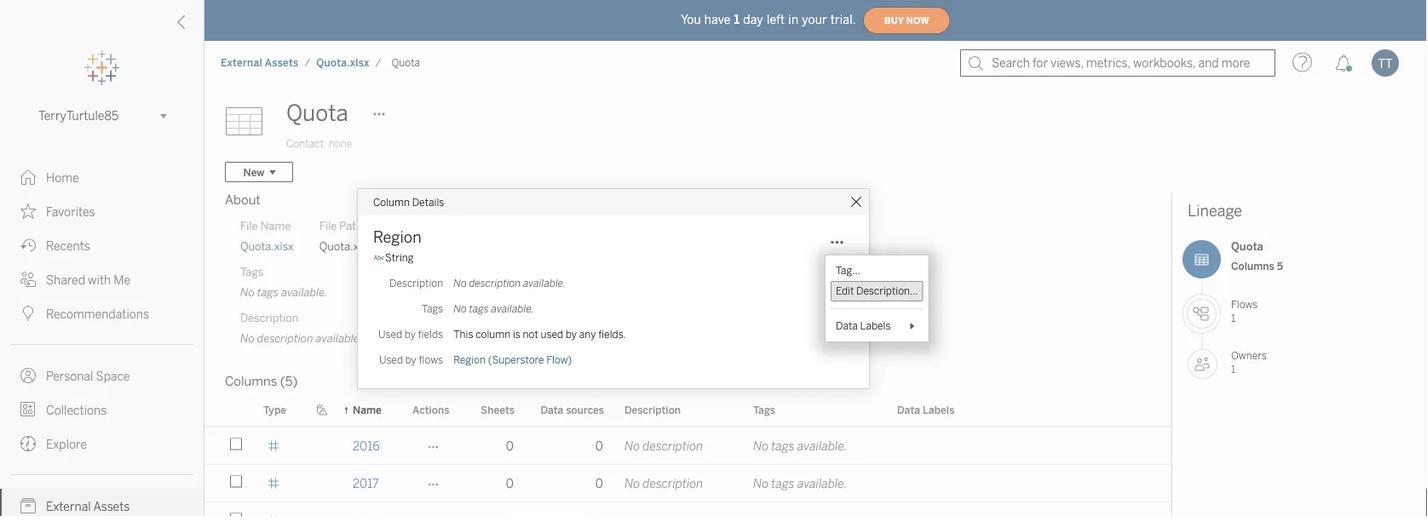 Task type: vqa. For each thing, say whether or not it's contained in the screenshot.
day
yes



Task type: locate. For each thing, give the bounding box(es) containing it.
1 horizontal spatial external assets link
[[220, 56, 299, 70]]

by left flows at the left of the page
[[405, 354, 417, 366]]

quota
[[392, 57, 420, 69], [286, 100, 348, 127], [1231, 240, 1264, 253]]

1 horizontal spatial file
[[319, 219, 337, 233]]

name
[[260, 219, 291, 233], [353, 404, 382, 416]]

personal
[[46, 369, 93, 383]]

1 vertical spatial columns
[[225, 374, 277, 389]]

column details
[[373, 196, 444, 208]]

2 horizontal spatial file
[[398, 219, 416, 233]]

quota element
[[386, 57, 425, 69]]

region down the this
[[453, 354, 486, 366]]

1 vertical spatial used
[[379, 354, 403, 366]]

row
[[205, 428, 1172, 467], [205, 465, 1172, 504], [205, 503, 1172, 516]]

0 horizontal spatial external
[[46, 500, 91, 514]]

name inside "file name quota.xlsx"
[[260, 219, 291, 233]]

0 horizontal spatial quota
[[286, 100, 348, 127]]

0 horizontal spatial labels
[[860, 320, 891, 332]]

1 for owners 1
[[1231, 363, 1236, 375]]

0 vertical spatial labels
[[860, 320, 891, 332]]

2 row from the top
[[205, 465, 1172, 504]]

file inside file path quota.xlsx
[[319, 219, 337, 233]]

0 vertical spatial used
[[378, 328, 402, 341]]

data
[[836, 320, 858, 332], [541, 404, 564, 416], [897, 404, 920, 416]]

file type microsoft excel
[[398, 219, 475, 253]]

home link
[[0, 160, 204, 194]]

assets
[[265, 57, 299, 69], [93, 500, 130, 514]]

tag… edit description…
[[836, 265, 918, 297]]

name up 2016 link
[[353, 404, 382, 416]]

1 horizontal spatial assets
[[265, 57, 299, 69]]

used
[[378, 328, 402, 341], [379, 354, 403, 366]]

no tags available. inside the column details dialog
[[453, 303, 534, 315]]

file for file name
[[240, 219, 258, 233]]

0 vertical spatial tags
[[240, 265, 263, 279]]

1 vertical spatial no tags available.
[[753, 439, 847, 453]]

0 horizontal spatial name
[[260, 219, 291, 233]]

type up microsoft at top
[[418, 219, 442, 233]]

description
[[390, 277, 443, 290], [240, 311, 299, 325], [625, 404, 681, 416]]

by left "fields"
[[405, 328, 416, 341]]

1 vertical spatial name
[[353, 404, 382, 416]]

none
[[329, 138, 352, 150]]

1 row from the top
[[205, 428, 1172, 467]]

data sources
[[541, 404, 604, 416]]

0 vertical spatial no tags available.
[[453, 303, 534, 315]]

have
[[705, 13, 731, 27]]

2 horizontal spatial tags
[[753, 404, 775, 416]]

quota inside the quota columns 5
[[1231, 240, 1264, 253]]

description down tags no tags available.
[[240, 311, 299, 325]]

1 used from the top
[[378, 328, 402, 341]]

2 horizontal spatial description
[[625, 404, 681, 416]]

description right sources
[[625, 404, 681, 416]]

text string icon image
[[373, 252, 385, 264]]

external for external assets
[[46, 500, 91, 514]]

1 vertical spatial quota.xlsx link
[[240, 239, 294, 254]]

explore link
[[0, 427, 204, 461]]

file inside "file name quota.xlsx"
[[240, 219, 258, 233]]

2 used from the top
[[379, 354, 403, 366]]

name down about
[[260, 219, 291, 233]]

owners image
[[1188, 349, 1218, 379]]

5
[[1277, 260, 1283, 272]]

0 horizontal spatial file
[[240, 219, 258, 233]]

1 horizontal spatial quota
[[392, 57, 420, 69]]

1 horizontal spatial /
[[375, 57, 381, 69]]

quota.xlsx down path
[[319, 239, 373, 253]]

1 horizontal spatial data
[[836, 320, 858, 332]]

integer image
[[268, 403, 279, 415], [268, 440, 279, 452], [268, 478, 279, 490]]

file inside the file type microsoft excel
[[398, 219, 416, 233]]

0 horizontal spatial type
[[263, 404, 286, 416]]

2 vertical spatial 1
[[1231, 363, 1236, 375]]

1 vertical spatial 1
[[1231, 312, 1236, 324]]

1 down owners
[[1231, 363, 1236, 375]]

1 horizontal spatial tags
[[422, 303, 443, 315]]

buy
[[884, 15, 904, 26]]

0 vertical spatial no description
[[625, 439, 703, 453]]

1 horizontal spatial data labels
[[897, 404, 955, 416]]

1 horizontal spatial labels
[[923, 404, 955, 416]]

shared with me link
[[0, 262, 204, 297]]

region up the string
[[373, 228, 422, 247]]

1 horizontal spatial description
[[390, 277, 443, 290]]

external inside "main navigation. press the up and down arrow keys to access links." element
[[46, 500, 91, 514]]

0 horizontal spatial description
[[240, 311, 299, 325]]

1 vertical spatial data labels
[[897, 404, 955, 416]]

1 horizontal spatial quota.xlsx link
[[315, 56, 370, 70]]

labels
[[860, 320, 891, 332], [923, 404, 955, 416]]

0 horizontal spatial assets
[[93, 500, 130, 514]]

1 vertical spatial external
[[46, 500, 91, 514]]

3 integer image from the top
[[268, 478, 279, 490]]

0
[[506, 439, 514, 453], [595, 439, 603, 453], [506, 477, 514, 491], [595, 477, 603, 491]]

region (superstore flow) link
[[453, 354, 572, 366]]

columns image
[[1183, 240, 1221, 279]]

type down the 'columns (5)' on the left bottom of the page
[[263, 404, 286, 416]]

menu
[[826, 256, 929, 342]]

column details dialog
[[358, 189, 869, 389]]

quota.xlsx link left quota element
[[315, 56, 370, 70]]

microsoft
[[398, 239, 446, 253]]

1 vertical spatial integer image
[[268, 440, 279, 452]]

0 vertical spatial region
[[373, 228, 422, 247]]

2 horizontal spatial quota
[[1231, 240, 1264, 253]]

2 integer image from the top
[[268, 440, 279, 452]]

2 / from the left
[[375, 57, 381, 69]]

0 horizontal spatial data labels
[[836, 320, 891, 332]]

tags inside tags no tags available.
[[240, 265, 263, 279]]

external for external assets / quota.xlsx /
[[221, 57, 262, 69]]

3 file from the left
[[398, 219, 416, 233]]

no inside description no description available.
[[240, 331, 255, 345]]

quota.xlsx for file name quota.xlsx
[[240, 239, 294, 253]]

0 horizontal spatial quota.xlsx link
[[240, 239, 294, 254]]

2 vertical spatial no tags available.
[[753, 477, 847, 491]]

1 horizontal spatial region
[[453, 354, 486, 366]]

external assets / quota.xlsx /
[[221, 57, 381, 69]]

now
[[906, 15, 929, 26]]

2017
[[353, 477, 379, 491]]

1 file from the left
[[240, 219, 258, 233]]

tags
[[240, 265, 263, 279], [422, 303, 443, 315], [753, 404, 775, 416]]

1
[[734, 13, 740, 27], [1231, 312, 1236, 324], [1231, 363, 1236, 375]]

shared with me
[[46, 273, 131, 287]]

edit
[[836, 285, 854, 297]]

type inside the file type microsoft excel
[[418, 219, 442, 233]]

description down the string
[[390, 277, 443, 290]]

1 vertical spatial assets
[[93, 500, 130, 514]]

2016
[[353, 439, 380, 453]]

1 left day
[[734, 13, 740, 27]]

0 horizontal spatial tags
[[240, 265, 263, 279]]

grid
[[205, 390, 1172, 516]]

file down about
[[240, 219, 258, 233]]

quota.xlsx up tags no tags available.
[[240, 239, 294, 253]]

external up table image
[[221, 57, 262, 69]]

region for region (superstore flow)
[[453, 354, 486, 366]]

1 vertical spatial description
[[240, 311, 299, 325]]

column
[[373, 196, 410, 208]]

file
[[240, 219, 258, 233], [319, 219, 337, 233], [398, 219, 416, 233]]

0 vertical spatial columns
[[1231, 260, 1275, 272]]

1 no description from the top
[[625, 439, 703, 453]]

columns left 5 at the right bottom
[[1231, 260, 1275, 272]]

external assets link
[[220, 56, 299, 70], [0, 489, 204, 516]]

sources
[[566, 404, 604, 416]]

2 vertical spatial description
[[625, 404, 681, 416]]

region
[[373, 228, 422, 247], [453, 354, 486, 366]]

2 no description from the top
[[625, 477, 703, 491]]

recents link
[[0, 228, 204, 262]]

columns inside the quota columns 5
[[1231, 260, 1275, 272]]

columns left (5)
[[225, 374, 277, 389]]

contact
[[286, 138, 324, 150]]

/ up contact
[[305, 57, 310, 69]]

1 vertical spatial external assets link
[[0, 489, 204, 516]]

1 horizontal spatial name
[[353, 404, 382, 416]]

2 vertical spatial tags
[[753, 404, 775, 416]]

fields.
[[598, 328, 626, 341]]

1 integer image from the top
[[268, 403, 279, 415]]

used up used by flows
[[378, 328, 402, 341]]

data labels
[[836, 320, 891, 332], [897, 404, 955, 416]]

1 vertical spatial quota
[[286, 100, 348, 127]]

available.
[[523, 277, 566, 290], [281, 285, 328, 299], [491, 303, 534, 315], [316, 331, 362, 345], [797, 439, 847, 453], [797, 477, 847, 491]]

/
[[305, 57, 310, 69], [375, 57, 381, 69]]

description
[[469, 277, 521, 290], [257, 331, 313, 345], [643, 439, 703, 453], [643, 477, 703, 491]]

2 vertical spatial quota
[[1231, 240, 1264, 253]]

no inside tags no tags available.
[[240, 285, 255, 299]]

2 file from the left
[[319, 219, 337, 233]]

type
[[418, 219, 442, 233], [263, 404, 286, 416]]

quota.xlsx link up tags no tags available.
[[240, 239, 294, 254]]

1 inside owners 1
[[1231, 363, 1236, 375]]

1 vertical spatial labels
[[923, 404, 955, 416]]

0 vertical spatial external
[[221, 57, 262, 69]]

favorites
[[46, 205, 95, 219]]

1 inside 'flows 1'
[[1231, 312, 1236, 324]]

0 horizontal spatial external assets link
[[0, 489, 204, 516]]

assets for external assets / quota.xlsx /
[[265, 57, 299, 69]]

used down used by fields
[[379, 354, 403, 366]]

1 vertical spatial region
[[453, 354, 486, 366]]

row group
[[205, 390, 1172, 516]]

by
[[405, 328, 416, 341], [566, 328, 577, 341], [405, 354, 417, 366]]

assets inside "main navigation. press the up and down arrow keys to access links." element
[[93, 500, 130, 514]]

quota.xlsx
[[316, 57, 370, 69], [240, 239, 294, 253], [319, 239, 373, 253]]

/ left quota element
[[375, 57, 381, 69]]

quota.xlsx link
[[315, 56, 370, 70], [240, 239, 294, 254]]

external
[[221, 57, 262, 69], [46, 500, 91, 514]]

2016 link
[[353, 428, 380, 464]]

1 horizontal spatial type
[[418, 219, 442, 233]]

grid containing 2016
[[205, 390, 1172, 516]]

0 vertical spatial type
[[418, 219, 442, 233]]

0 vertical spatial description
[[390, 277, 443, 290]]

assets up table image
[[265, 57, 299, 69]]

path
[[339, 219, 363, 233]]

in
[[788, 13, 799, 27]]

0 vertical spatial assets
[[265, 57, 299, 69]]

tags
[[257, 285, 279, 299], [469, 303, 489, 315], [771, 439, 795, 453], [771, 477, 795, 491]]

assets down explore link
[[93, 500, 130, 514]]

1 horizontal spatial external
[[221, 57, 262, 69]]

labels inside menu
[[860, 320, 891, 332]]

0 horizontal spatial region
[[373, 228, 422, 247]]

your
[[802, 13, 827, 27]]

excel
[[449, 239, 475, 253]]

integer image for 2016
[[268, 440, 279, 452]]

file down column details
[[398, 219, 416, 233]]

no description for 2017
[[625, 477, 703, 491]]

quota.xlsx for file path quota.xlsx
[[319, 239, 373, 253]]

by for fields
[[405, 328, 416, 341]]

2 vertical spatial integer image
[[268, 478, 279, 490]]

external down 'explore'
[[46, 500, 91, 514]]

details
[[412, 196, 444, 208]]

no
[[453, 277, 467, 290], [240, 285, 255, 299], [453, 303, 467, 315], [240, 331, 255, 345], [625, 439, 640, 453], [753, 439, 769, 453], [625, 477, 640, 491], [753, 477, 769, 491]]

1 vertical spatial no description
[[625, 477, 703, 491]]

no tags available.
[[453, 303, 534, 315], [753, 439, 847, 453], [753, 477, 847, 491]]

1 horizontal spatial columns
[[1231, 260, 1275, 272]]

1 down 'flows'
[[1231, 312, 1236, 324]]

1 vertical spatial tags
[[422, 303, 443, 315]]

0 vertical spatial integer image
[[268, 403, 279, 415]]

0 horizontal spatial /
[[305, 57, 310, 69]]

file left path
[[319, 219, 337, 233]]

cell
[[887, 503, 1172, 516]]

0 vertical spatial name
[[260, 219, 291, 233]]

tag…
[[836, 265, 860, 277]]

external assets link down explore link
[[0, 489, 204, 516]]

me
[[114, 273, 131, 287]]

external assets link up table image
[[220, 56, 299, 70]]



Task type: describe. For each thing, give the bounding box(es) containing it.
tags inside the column details dialog
[[422, 303, 443, 315]]

no description for 2016
[[625, 439, 703, 453]]

space
[[96, 369, 130, 383]]

recommendations
[[46, 307, 149, 321]]

file for file type
[[398, 219, 416, 233]]

this
[[453, 328, 473, 341]]

0 vertical spatial external assets link
[[220, 56, 299, 70]]

no description available.
[[453, 277, 566, 290]]

row containing 2016
[[205, 428, 1172, 467]]

is
[[513, 328, 521, 341]]

recents
[[46, 239, 90, 253]]

0 horizontal spatial data
[[541, 404, 564, 416]]

used for used by flows
[[379, 354, 403, 366]]

description inside description no description available.
[[240, 311, 299, 325]]

file path quota.xlsx
[[319, 219, 373, 253]]

column
[[476, 328, 511, 341]]

sheets
[[481, 404, 515, 416]]

buy now button
[[863, 7, 951, 34]]

menu containing tag…
[[826, 256, 929, 342]]

0 vertical spatial data labels
[[836, 320, 891, 332]]

1 for flows 1
[[1231, 312, 1236, 324]]

integer image for 2017
[[268, 478, 279, 490]]

no tags available. for 2016
[[753, 439, 847, 453]]

flows image
[[1187, 299, 1217, 329]]

flows
[[419, 354, 443, 366]]

flow)
[[546, 354, 572, 366]]

collections
[[46, 403, 107, 418]]

1 / from the left
[[305, 57, 310, 69]]

data inside menu
[[836, 320, 858, 332]]

by left any
[[566, 328, 577, 341]]

description inside description no description available.
[[257, 331, 313, 345]]

assets for external assets
[[93, 500, 130, 514]]

home
[[46, 171, 79, 185]]

with
[[88, 273, 111, 287]]

tags no tags available.
[[240, 265, 328, 299]]

(5)
[[280, 374, 298, 389]]

day
[[743, 13, 763, 27]]

quota columns 5
[[1231, 240, 1283, 272]]

new button
[[225, 162, 293, 182]]

used for used by fields
[[378, 328, 402, 341]]

0 vertical spatial quota
[[392, 57, 420, 69]]

by for flows
[[405, 354, 417, 366]]

any
[[579, 328, 596, 341]]

personal space link
[[0, 359, 204, 393]]

external assets
[[46, 500, 130, 514]]

flows
[[1231, 299, 1258, 311]]

trial.
[[831, 13, 856, 27]]

main navigation. press the up and down arrow keys to access links. element
[[0, 160, 204, 516]]

owners 1
[[1231, 350, 1267, 375]]

description no description available.
[[240, 311, 362, 345]]

left
[[767, 13, 785, 27]]

owners
[[1231, 350, 1267, 362]]

file for file path
[[319, 219, 337, 233]]

used by flows
[[379, 354, 443, 366]]

description inside the column details dialog
[[390, 277, 443, 290]]

2 horizontal spatial data
[[897, 404, 920, 416]]

this column is not used by any fields.
[[453, 328, 626, 341]]

row group containing 2016
[[205, 390, 1172, 516]]

(superstore
[[488, 354, 544, 366]]

region for region
[[373, 228, 422, 247]]

description…
[[856, 285, 918, 297]]

about
[[225, 193, 261, 208]]

not
[[523, 328, 538, 341]]

you have 1 day left in your trial.
[[681, 13, 856, 27]]

available. inside description no description available.
[[316, 331, 362, 345]]

buy now
[[884, 15, 929, 26]]

columns (5)
[[225, 374, 298, 389]]

shared
[[46, 273, 85, 287]]

recommendations link
[[0, 297, 204, 331]]

tags inside tags no tags available.
[[257, 285, 279, 299]]

2017 link
[[353, 465, 379, 502]]

flows 1
[[1231, 299, 1258, 324]]

lineage
[[1188, 202, 1242, 220]]

new
[[243, 166, 265, 178]]

favorites link
[[0, 194, 204, 228]]

used by fields
[[378, 328, 443, 341]]

0 vertical spatial 1
[[734, 13, 740, 27]]

contact none
[[286, 138, 352, 150]]

collections link
[[0, 393, 204, 427]]

table image
[[225, 96, 276, 147]]

region (superstore flow)
[[453, 354, 572, 366]]

description inside the column details dialog
[[469, 277, 521, 290]]

1 vertical spatial type
[[263, 404, 286, 416]]

actions
[[412, 404, 449, 416]]

0 vertical spatial quota.xlsx link
[[315, 56, 370, 70]]

row containing 2017
[[205, 465, 1172, 504]]

edit description… menu item
[[831, 281, 923, 302]]

quota.xlsx left quota element
[[316, 57, 370, 69]]

navigation panel element
[[0, 51, 204, 516]]

description inside grid
[[625, 404, 681, 416]]

available. inside tags no tags available.
[[281, 285, 328, 299]]

used
[[541, 328, 563, 341]]

file name quota.xlsx
[[240, 219, 294, 253]]

string
[[385, 252, 414, 264]]

you
[[681, 13, 701, 27]]

0 horizontal spatial columns
[[225, 374, 277, 389]]

cell inside row group
[[887, 503, 1172, 516]]

explore
[[46, 438, 87, 452]]

fields
[[418, 328, 443, 341]]

tags inside the column details dialog
[[469, 303, 489, 315]]

name inside grid
[[353, 404, 382, 416]]

no tags available. for 2017
[[753, 477, 847, 491]]

3 row from the top
[[205, 503, 1172, 516]]

personal space
[[46, 369, 130, 383]]



